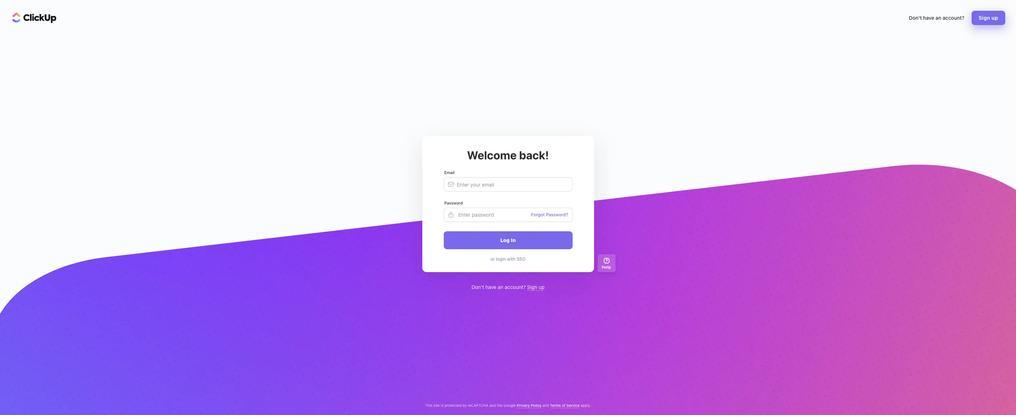 Task type: vqa. For each thing, say whether or not it's contained in the screenshot.
EMAIL at the left top
yes



Task type: locate. For each thing, give the bounding box(es) containing it.
1 horizontal spatial an
[[936, 15, 942, 21]]

site
[[434, 403, 440, 408]]

welcome
[[467, 148, 517, 162]]

0 vertical spatial account?
[[943, 15, 965, 21]]

have
[[924, 15, 935, 21], [486, 284, 497, 290]]

this
[[425, 403, 433, 408]]

log
[[501, 237, 510, 243]]

1 horizontal spatial don't
[[910, 15, 923, 21]]

log in button
[[444, 231, 573, 249]]

0 horizontal spatial sign
[[528, 284, 538, 290]]

0 horizontal spatial have
[[486, 284, 497, 290]]

forgot
[[532, 212, 545, 217]]

terms
[[550, 403, 561, 408]]

account? down with
[[505, 284, 526, 290]]

account? for don't have an account?
[[943, 15, 965, 21]]

in
[[511, 237, 516, 243]]

don't
[[910, 15, 923, 21], [472, 284, 484, 290]]

google
[[504, 403, 516, 408]]

0 horizontal spatial sign up link
[[528, 284, 545, 291]]

0 vertical spatial an
[[936, 15, 942, 21]]

1 vertical spatial an
[[498, 284, 504, 290]]

an for don't have an account? sign up
[[498, 284, 504, 290]]

1 horizontal spatial account?
[[943, 15, 965, 21]]

or
[[491, 256, 495, 262]]

sso
[[517, 256, 526, 262]]

login element
[[444, 170, 573, 262]]

?
[[566, 212, 569, 217]]

have for don't have an account? sign up
[[486, 284, 497, 290]]

don't for don't have an account? sign up
[[472, 284, 484, 290]]

password right the forgot
[[546, 212, 566, 217]]

log in
[[501, 237, 516, 243]]

account? left sign up
[[943, 15, 965, 21]]

have for don't have an account?
[[924, 15, 935, 21]]

1 vertical spatial account?
[[505, 284, 526, 290]]

0 horizontal spatial don't
[[472, 284, 484, 290]]

0 vertical spatial sign up link
[[972, 11, 1006, 25]]

welcome back!
[[467, 148, 549, 162]]

1 vertical spatial don't
[[472, 284, 484, 290]]

0 horizontal spatial account?
[[505, 284, 526, 290]]

0 vertical spatial up
[[992, 15, 999, 21]]

account?
[[943, 15, 965, 21], [505, 284, 526, 290]]

of
[[562, 403, 566, 408]]

0 horizontal spatial an
[[498, 284, 504, 290]]

1 vertical spatial sign
[[528, 284, 538, 290]]

up
[[992, 15, 999, 21], [539, 284, 545, 290]]

sign
[[979, 15, 991, 21], [528, 284, 538, 290]]

the
[[497, 403, 503, 408]]

0 vertical spatial have
[[924, 15, 935, 21]]

0 vertical spatial don't
[[910, 15, 923, 21]]

0 horizontal spatial and
[[490, 403, 496, 408]]

0 vertical spatial password
[[445, 201, 463, 205]]

0 horizontal spatial up
[[539, 284, 545, 290]]

and right policy
[[543, 403, 549, 408]]

password down email
[[445, 201, 463, 205]]

1 horizontal spatial and
[[543, 403, 549, 408]]

1 vertical spatial have
[[486, 284, 497, 290]]

1 horizontal spatial have
[[924, 15, 935, 21]]

1 horizontal spatial sign up link
[[972, 11, 1006, 25]]

password
[[445, 201, 463, 205], [546, 212, 566, 217]]

policy
[[531, 403, 542, 408]]

1 vertical spatial password
[[546, 212, 566, 217]]

1 horizontal spatial up
[[992, 15, 999, 21]]

2 and from the left
[[543, 403, 549, 408]]

terms of service link
[[550, 403, 580, 408]]

1 horizontal spatial sign
[[979, 15, 991, 21]]

help link
[[598, 254, 616, 272]]

0 vertical spatial sign
[[979, 15, 991, 21]]

protected
[[445, 403, 462, 408]]

and
[[490, 403, 496, 408], [543, 403, 549, 408]]

1 horizontal spatial password
[[546, 212, 566, 217]]

an
[[936, 15, 942, 21], [498, 284, 504, 290]]

sign up link
[[972, 11, 1006, 25], [528, 284, 545, 291]]

and left the
[[490, 403, 496, 408]]

help
[[602, 265, 612, 269]]



Task type: describe. For each thing, give the bounding box(es) containing it.
sign up
[[979, 15, 999, 21]]

don't have an account? sign up
[[472, 284, 545, 290]]

service
[[567, 403, 580, 408]]

with
[[507, 256, 516, 262]]

account? for don't have an account? sign up
[[505, 284, 526, 290]]

recaptcha
[[468, 403, 489, 408]]

don't for don't have an account?
[[910, 15, 923, 21]]

or login with sso link
[[491, 256, 526, 262]]

by
[[463, 403, 467, 408]]

privacy
[[517, 403, 530, 408]]

Email email field
[[444, 177, 573, 192]]

Password password field
[[444, 208, 573, 222]]

forgot password ?
[[532, 212, 569, 217]]

apply.
[[581, 403, 591, 408]]

this site is protected by recaptcha and the google privacy policy and terms of service apply.
[[425, 403, 591, 408]]

an for don't have an account?
[[936, 15, 942, 21]]

clickup - home image
[[12, 12, 57, 23]]

or login with sso
[[491, 256, 526, 262]]

1 and from the left
[[490, 403, 496, 408]]

1 vertical spatial up
[[539, 284, 545, 290]]

0 horizontal spatial password
[[445, 201, 463, 205]]

don't have an account?
[[910, 15, 965, 21]]

privacy policy link
[[517, 403, 542, 408]]

back!
[[520, 148, 549, 162]]

is
[[441, 403, 444, 408]]

login
[[496, 256, 506, 262]]

email
[[445, 170, 455, 175]]

1 vertical spatial sign up link
[[528, 284, 545, 291]]



